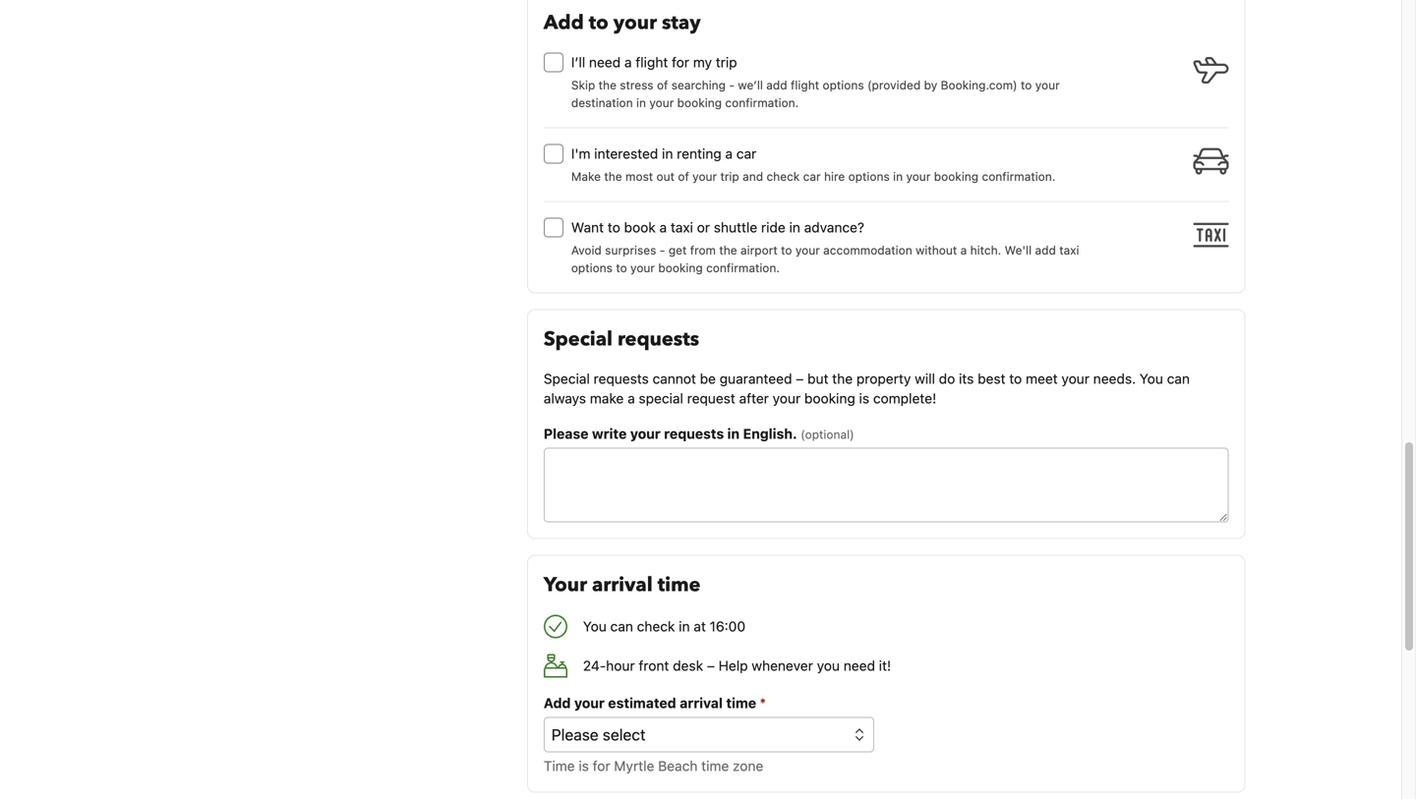 Task type: locate. For each thing, give the bounding box(es) containing it.
the down shuttle
[[720, 243, 738, 257]]

1 horizontal spatial can
[[1168, 371, 1191, 387]]

for left 'my'
[[672, 54, 690, 70]]

booking
[[678, 96, 722, 110], [935, 170, 979, 183], [659, 261, 703, 275], [805, 390, 856, 407]]

your
[[614, 9, 657, 36], [1036, 78, 1060, 92], [650, 96, 674, 110], [693, 170, 717, 183], [907, 170, 931, 183], [796, 243, 820, 257], [631, 261, 655, 275], [1062, 371, 1090, 387], [773, 390, 801, 407], [631, 426, 661, 442], [575, 695, 605, 712]]

0 vertical spatial can
[[1168, 371, 1191, 387]]

0 horizontal spatial –
[[707, 658, 715, 674]]

beach
[[658, 758, 698, 775]]

add for add your estimated arrival time *
[[544, 695, 571, 712]]

confirmation. inside avoid surprises - get from the airport to your accommodation without a hitch. we'll add taxi options to your booking confirmation.
[[707, 261, 780, 275]]

1 vertical spatial requests
[[594, 371, 649, 387]]

booking.com)
[[941, 78, 1018, 92]]

time
[[658, 572, 701, 599], [727, 695, 757, 712], [702, 758, 729, 775]]

1 vertical spatial flight
[[791, 78, 820, 92]]

1 horizontal spatial flight
[[791, 78, 820, 92]]

of down i'll need a flight for my trip
[[657, 78, 669, 92]]

arrival down desk at the left
[[680, 695, 723, 712]]

is
[[860, 390, 870, 407], [579, 758, 589, 775]]

hitch.
[[971, 243, 1002, 257]]

you inside the special requests cannot be guaranteed – but the property will do its best to meet your needs. you can always make a special request after your booking is complete!
[[1140, 371, 1164, 387]]

in up out on the top left
[[662, 145, 673, 162]]

need left it!
[[844, 658, 876, 674]]

complete!
[[874, 390, 937, 407]]

check
[[767, 170, 800, 183], [637, 619, 675, 635]]

0 vertical spatial taxi
[[671, 219, 694, 235]]

your
[[544, 572, 587, 599]]

1 vertical spatial can
[[611, 619, 634, 635]]

car up 'and'
[[737, 145, 757, 162]]

advance?
[[805, 219, 865, 235]]

shuttle
[[714, 219, 758, 235]]

confirmation.
[[726, 96, 799, 110], [982, 170, 1056, 183], [707, 261, 780, 275]]

best
[[978, 371, 1006, 387]]

None text field
[[544, 448, 1229, 523]]

you
[[1140, 371, 1164, 387], [583, 619, 607, 635]]

trip for your
[[721, 170, 740, 183]]

– left but at the top of the page
[[796, 371, 804, 387]]

1 horizontal spatial check
[[767, 170, 800, 183]]

its
[[959, 371, 974, 387]]

confirmation. down the 'airport' at the top of the page
[[707, 261, 780, 275]]

in right 'hire'
[[894, 170, 903, 183]]

booking up without
[[935, 170, 979, 183]]

can up hour
[[611, 619, 634, 635]]

0 vertical spatial requests
[[618, 326, 700, 353]]

0 vertical spatial flight
[[636, 54, 668, 70]]

in right ride
[[790, 219, 801, 235]]

make the most out of your trip and check car hire options in your booking confirmation.
[[572, 170, 1056, 183]]

to up "skip"
[[589, 9, 609, 36]]

special inside the special requests cannot be guaranteed – but the property will do its best to meet your needs. you can always make a special request after your booking is complete!
[[544, 371, 590, 387]]

english.
[[743, 426, 798, 442]]

requests inside the special requests cannot be guaranteed – but the property will do its best to meet your needs. you can always make a special request after your booking is complete!
[[594, 371, 649, 387]]

requests
[[618, 326, 700, 353], [594, 371, 649, 387], [664, 426, 724, 442]]

hire
[[825, 170, 845, 183]]

1 vertical spatial trip
[[721, 170, 740, 183]]

1 horizontal spatial of
[[678, 170, 690, 183]]

stay
[[662, 9, 701, 36]]

0 horizontal spatial -
[[660, 243, 666, 257]]

avoid
[[572, 243, 602, 257]]

can right needs.
[[1168, 371, 1191, 387]]

0 horizontal spatial flight
[[636, 54, 668, 70]]

1 horizontal spatial need
[[844, 658, 876, 674]]

1 vertical spatial add
[[1036, 243, 1057, 257]]

- left 'get'
[[660, 243, 666, 257]]

desk
[[673, 658, 704, 674]]

0 vertical spatial -
[[729, 78, 735, 92]]

we'll
[[738, 78, 764, 92]]

special for special requests
[[544, 326, 613, 353]]

in
[[637, 96, 646, 110], [662, 145, 673, 162], [894, 170, 903, 183], [790, 219, 801, 235], [728, 426, 740, 442], [679, 619, 690, 635]]

special for special requests cannot be guaranteed – but the property will do its best to meet your needs. you can always make a special request after your booking is complete!
[[544, 371, 590, 387]]

requests up cannot
[[618, 326, 700, 353]]

time is for myrtle beach time zone
[[544, 758, 764, 775]]

is down property
[[860, 390, 870, 407]]

your up i'll need a flight for my trip
[[614, 9, 657, 36]]

0 horizontal spatial car
[[737, 145, 757, 162]]

skip
[[572, 78, 596, 92]]

a left hitch.
[[961, 243, 967, 257]]

1 vertical spatial add
[[544, 695, 571, 712]]

my
[[694, 54, 712, 70]]

1 vertical spatial check
[[637, 619, 675, 635]]

by
[[925, 78, 938, 92]]

without
[[916, 243, 958, 257]]

options inside avoid surprises - get from the airport to your accommodation without a hitch. we'll add taxi options to your booking confirmation.
[[572, 261, 613, 275]]

please write your requests in english. (optional)
[[544, 426, 855, 442]]

can
[[1168, 371, 1191, 387], [611, 619, 634, 635]]

1 horizontal spatial –
[[796, 371, 804, 387]]

arrival
[[592, 572, 653, 599], [680, 695, 723, 712]]

to
[[589, 9, 609, 36], [1021, 78, 1033, 92], [608, 219, 621, 235], [781, 243, 793, 257], [616, 261, 627, 275], [1010, 371, 1023, 387]]

1 vertical spatial options
[[849, 170, 890, 183]]

1 vertical spatial car
[[804, 170, 821, 183]]

to left book at the top of the page
[[608, 219, 621, 235]]

0 vertical spatial check
[[767, 170, 800, 183]]

confirmation. down we'll
[[726, 96, 799, 110]]

flight right we'll
[[791, 78, 820, 92]]

check up front
[[637, 619, 675, 635]]

1 horizontal spatial add
[[1036, 243, 1057, 257]]

1 add from the top
[[544, 9, 584, 36]]

get
[[669, 243, 687, 257]]

arrival right your
[[592, 572, 653, 599]]

the left most on the top left
[[605, 170, 623, 183]]

0 vertical spatial you
[[1140, 371, 1164, 387]]

booking down 'get'
[[659, 261, 703, 275]]

0 vertical spatial confirmation.
[[726, 96, 799, 110]]

trip
[[716, 54, 738, 70], [721, 170, 740, 183]]

taxi
[[671, 219, 694, 235], [1060, 243, 1080, 257]]

add up time
[[544, 695, 571, 712]]

will
[[915, 371, 936, 387]]

add for add to your stay
[[544, 9, 584, 36]]

a up stress
[[625, 54, 632, 70]]

a right make
[[628, 390, 635, 407]]

1 vertical spatial is
[[579, 758, 589, 775]]

– left help
[[707, 658, 715, 674]]

trip right 'my'
[[716, 54, 738, 70]]

booking inside skip the stress of searching - we'll add flight options (provided by booking.com) to your destination in your booking confirmation.
[[678, 96, 722, 110]]

a inside the special requests cannot be guaranteed – but the property will do its best to meet your needs. you can always make a special request after your booking is complete!
[[628, 390, 635, 407]]

of
[[657, 78, 669, 92], [678, 170, 690, 183]]

car left 'hire'
[[804, 170, 821, 183]]

a inside avoid surprises - get from the airport to your accommodation without a hitch. we'll add taxi options to your booking confirmation.
[[961, 243, 967, 257]]

1 vertical spatial of
[[678, 170, 690, 183]]

flight inside skip the stress of searching - we'll add flight options (provided by booking.com) to your destination in your booking confirmation.
[[791, 78, 820, 92]]

of inside skip the stress of searching - we'll add flight options (provided by booking.com) to your destination in your booking confirmation.
[[657, 78, 669, 92]]

the up destination
[[599, 78, 617, 92]]

in down stress
[[637, 96, 646, 110]]

0 horizontal spatial for
[[593, 758, 611, 775]]

to right booking.com)
[[1021, 78, 1033, 92]]

0 vertical spatial –
[[796, 371, 804, 387]]

your right meet
[[1062, 371, 1090, 387]]

options right 'hire'
[[849, 170, 890, 183]]

2 add from the top
[[544, 695, 571, 712]]

car
[[737, 145, 757, 162], [804, 170, 821, 183]]

booking down but at the top of the page
[[805, 390, 856, 407]]

0 vertical spatial add
[[767, 78, 788, 92]]

1 special from the top
[[544, 326, 613, 353]]

requests up make
[[594, 371, 649, 387]]

1 horizontal spatial is
[[860, 390, 870, 407]]

renting
[[677, 145, 722, 162]]

need
[[589, 54, 621, 70], [844, 658, 876, 674]]

-
[[729, 78, 735, 92], [660, 243, 666, 257]]

cannot
[[653, 371, 697, 387]]

of right out on the top left
[[678, 170, 690, 183]]

2 special from the top
[[544, 371, 590, 387]]

confirmation. inside skip the stress of searching - we'll add flight options (provided by booking.com) to your destination in your booking confirmation.
[[726, 96, 799, 110]]

0 horizontal spatial can
[[611, 619, 634, 635]]

add right we'll
[[767, 78, 788, 92]]

to down "surprises"
[[616, 261, 627, 275]]

myrtle
[[614, 758, 655, 775]]

your right after
[[773, 390, 801, 407]]

the
[[599, 78, 617, 92], [605, 170, 623, 183], [720, 243, 738, 257], [833, 371, 853, 387]]

0 horizontal spatial of
[[657, 78, 669, 92]]

24-hour front desk – help whenever you need it!
[[583, 658, 892, 674]]

the inside skip the stress of searching - we'll add flight options (provided by booking.com) to your destination in your booking confirmation.
[[599, 78, 617, 92]]

options left (provided
[[823, 78, 865, 92]]

you right needs.
[[1140, 371, 1164, 387]]

options
[[823, 78, 865, 92], [849, 170, 890, 183], [572, 261, 613, 275]]

1 horizontal spatial arrival
[[680, 695, 723, 712]]

0 vertical spatial need
[[589, 54, 621, 70]]

help
[[719, 658, 748, 674]]

after
[[740, 390, 769, 407]]

confirmation. up we'll
[[982, 170, 1056, 183]]

2 vertical spatial options
[[572, 261, 613, 275]]

0 vertical spatial for
[[672, 54, 690, 70]]

guaranteed
[[720, 371, 793, 387]]

0 vertical spatial special
[[544, 326, 613, 353]]

book
[[624, 219, 656, 235]]

to right "best"
[[1010, 371, 1023, 387]]

is inside the special requests cannot be guaranteed – but the property will do its best to meet your needs. you can always make a special request after your booking is complete!
[[860, 390, 870, 407]]

booking down searching
[[678, 96, 722, 110]]

surprises
[[605, 243, 657, 257]]

flight up stress
[[636, 54, 668, 70]]

1 horizontal spatial car
[[804, 170, 821, 183]]

1 vertical spatial -
[[660, 243, 666, 257]]

taxi right we'll
[[1060, 243, 1080, 257]]

your right booking.com)
[[1036, 78, 1060, 92]]

time left zone
[[702, 758, 729, 775]]

(optional)
[[801, 428, 855, 442]]

for left myrtle
[[593, 758, 611, 775]]

add right we'll
[[1036, 243, 1057, 257]]

is right time
[[579, 758, 589, 775]]

the right but at the top of the page
[[833, 371, 853, 387]]

0 horizontal spatial add
[[767, 78, 788, 92]]

out
[[657, 170, 675, 183]]

0 vertical spatial of
[[657, 78, 669, 92]]

1 vertical spatial you
[[583, 619, 607, 635]]

special requests cannot be guaranteed – but the property will do its best to meet your needs. you can always make a special request after your booking is complete!
[[544, 371, 1191, 407]]

1 horizontal spatial you
[[1140, 371, 1164, 387]]

0 vertical spatial add
[[544, 9, 584, 36]]

2 vertical spatial confirmation.
[[707, 261, 780, 275]]

special
[[544, 326, 613, 353], [544, 371, 590, 387]]

group
[[544, 45, 1237, 277]]

your arrival time
[[544, 572, 701, 599]]

request
[[687, 390, 736, 407]]

front
[[639, 658, 669, 674]]

check right 'and'
[[767, 170, 800, 183]]

1 horizontal spatial -
[[729, 78, 735, 92]]

trip left 'and'
[[721, 170, 740, 183]]

requests down request
[[664, 426, 724, 442]]

0 vertical spatial trip
[[716, 54, 738, 70]]

add up "i'll"
[[544, 9, 584, 36]]

time left *
[[727, 695, 757, 712]]

group containing i'll need a flight for my trip
[[544, 45, 1237, 277]]

need right "i'll"
[[589, 54, 621, 70]]

0 vertical spatial is
[[860, 390, 870, 407]]

1 vertical spatial taxi
[[1060, 243, 1080, 257]]

0 horizontal spatial arrival
[[592, 572, 653, 599]]

options down avoid on the top
[[572, 261, 613, 275]]

1 vertical spatial special
[[544, 371, 590, 387]]

0 vertical spatial options
[[823, 78, 865, 92]]

time up you can check in at 16:00
[[658, 572, 701, 599]]

1 vertical spatial need
[[844, 658, 876, 674]]

your right write
[[631, 426, 661, 442]]

want
[[572, 219, 604, 235]]

you up 24-
[[583, 619, 607, 635]]

1 horizontal spatial taxi
[[1060, 243, 1080, 257]]

- left we'll
[[729, 78, 735, 92]]

taxi left or
[[671, 219, 694, 235]]



Task type: describe. For each thing, give the bounding box(es) containing it.
airport
[[741, 243, 778, 257]]

i'll need a flight for my trip
[[572, 54, 738, 70]]

requests for special requests
[[618, 326, 700, 353]]

you can check in at 16:00
[[583, 619, 746, 635]]

and
[[743, 170, 764, 183]]

taxi inside avoid surprises - get from the airport to your accommodation without a hitch. we'll add taxi options to your booking confirmation.
[[1060, 243, 1080, 257]]

or
[[697, 219, 710, 235]]

1 vertical spatial for
[[593, 758, 611, 775]]

searching
[[672, 78, 726, 92]]

special requests
[[544, 326, 700, 353]]

booking inside the special requests cannot be guaranteed – but the property will do its best to meet your needs. you can always make a special request after your booking is complete!
[[805, 390, 856, 407]]

1 vertical spatial confirmation.
[[982, 170, 1056, 183]]

at
[[694, 619, 706, 635]]

0 horizontal spatial is
[[579, 758, 589, 775]]

1 vertical spatial time
[[727, 695, 757, 712]]

*
[[760, 695, 766, 712]]

– inside the special requests cannot be guaranteed – but the property will do its best to meet your needs. you can always make a special request after your booking is complete!
[[796, 371, 804, 387]]

your up without
[[907, 170, 931, 183]]

special
[[639, 390, 684, 407]]

i'll
[[572, 54, 586, 70]]

be
[[700, 371, 716, 387]]

add inside avoid surprises - get from the airport to your accommodation without a hitch. we'll add taxi options to your booking confirmation.
[[1036, 243, 1057, 257]]

write
[[592, 426, 627, 442]]

make
[[590, 390, 624, 407]]

we'll
[[1005, 243, 1032, 257]]

meet
[[1026, 371, 1058, 387]]

always
[[544, 390, 586, 407]]

add inside skip the stress of searching - we'll add flight options (provided by booking.com) to your destination in your booking confirmation.
[[767, 78, 788, 92]]

accommodation
[[824, 243, 913, 257]]

options inside skip the stress of searching - we'll add flight options (provided by booking.com) to your destination in your booking confirmation.
[[823, 78, 865, 92]]

it!
[[879, 658, 892, 674]]

0 vertical spatial arrival
[[592, 572, 653, 599]]

needs.
[[1094, 371, 1137, 387]]

do
[[939, 371, 956, 387]]

estimated
[[608, 695, 677, 712]]

i'm interested in renting a car
[[572, 145, 757, 162]]

your down 24-
[[575, 695, 605, 712]]

1 vertical spatial arrival
[[680, 695, 723, 712]]

0 horizontal spatial check
[[637, 619, 675, 635]]

- inside skip the stress of searching - we'll add flight options (provided by booking.com) to your destination in your booking confirmation.
[[729, 78, 735, 92]]

16:00
[[710, 619, 746, 635]]

want to book a taxi or shuttle ride in advance?
[[572, 219, 865, 235]]

please
[[544, 426, 589, 442]]

a right book at the top of the page
[[660, 219, 667, 235]]

interested
[[595, 145, 659, 162]]

trip for my
[[716, 54, 738, 70]]

0 horizontal spatial taxi
[[671, 219, 694, 235]]

in left english.
[[728, 426, 740, 442]]

your down renting at the top of page
[[693, 170, 717, 183]]

hour
[[606, 658, 635, 674]]

skip the stress of searching - we'll add flight options (provided by booking.com) to your destination in your booking confirmation.
[[572, 78, 1060, 110]]

a right renting at the top of page
[[726, 145, 733, 162]]

the inside the special requests cannot be guaranteed – but the property will do its best to meet your needs. you can always make a special request after your booking is complete!
[[833, 371, 853, 387]]

make
[[572, 170, 601, 183]]

2 vertical spatial requests
[[664, 426, 724, 442]]

can inside the special requests cannot be guaranteed – but the property will do its best to meet your needs. you can always make a special request after your booking is complete!
[[1168, 371, 1191, 387]]

most
[[626, 170, 654, 183]]

0 vertical spatial car
[[737, 145, 757, 162]]

avoid surprises - get from the airport to your accommodation without a hitch. we'll add taxi options to your booking confirmation.
[[572, 243, 1080, 275]]

the inside avoid surprises - get from the airport to your accommodation without a hitch. we'll add taxi options to your booking confirmation.
[[720, 243, 738, 257]]

destination
[[572, 96, 633, 110]]

to down ride
[[781, 243, 793, 257]]

1 vertical spatial –
[[707, 658, 715, 674]]

whenever
[[752, 658, 814, 674]]

add your estimated arrival time *
[[544, 695, 766, 712]]

zone
[[733, 758, 764, 775]]

your down advance?
[[796, 243, 820, 257]]

i'm
[[572, 145, 591, 162]]

in inside skip the stress of searching - we'll add flight options (provided by booking.com) to your destination in your booking confirmation.
[[637, 96, 646, 110]]

your down stress
[[650, 96, 674, 110]]

time
[[544, 758, 575, 775]]

property
[[857, 371, 912, 387]]

ride
[[762, 219, 786, 235]]

but
[[808, 371, 829, 387]]

stress
[[620, 78, 654, 92]]

0 vertical spatial time
[[658, 572, 701, 599]]

(provided
[[868, 78, 921, 92]]

your down "surprises"
[[631, 261, 655, 275]]

you
[[817, 658, 840, 674]]

- inside avoid surprises - get from the airport to your accommodation without a hitch. we'll add taxi options to your booking confirmation.
[[660, 243, 666, 257]]

add to your stay
[[544, 9, 701, 36]]

1 horizontal spatial for
[[672, 54, 690, 70]]

to inside skip the stress of searching - we'll add flight options (provided by booking.com) to your destination in your booking confirmation.
[[1021, 78, 1033, 92]]

booking inside avoid surprises - get from the airport to your accommodation without a hitch. we'll add taxi options to your booking confirmation.
[[659, 261, 703, 275]]

to inside the special requests cannot be guaranteed – but the property will do its best to meet your needs. you can always make a special request after your booking is complete!
[[1010, 371, 1023, 387]]

0 horizontal spatial you
[[583, 619, 607, 635]]

2 vertical spatial time
[[702, 758, 729, 775]]

requests for special requests cannot be guaranteed – but the property will do its best to meet your needs. you can always make a special request after your booking is complete!
[[594, 371, 649, 387]]

24-
[[583, 658, 606, 674]]

0 horizontal spatial need
[[589, 54, 621, 70]]

from
[[690, 243, 716, 257]]

in left at
[[679, 619, 690, 635]]



Task type: vqa. For each thing, say whether or not it's contained in the screenshot.
List
no



